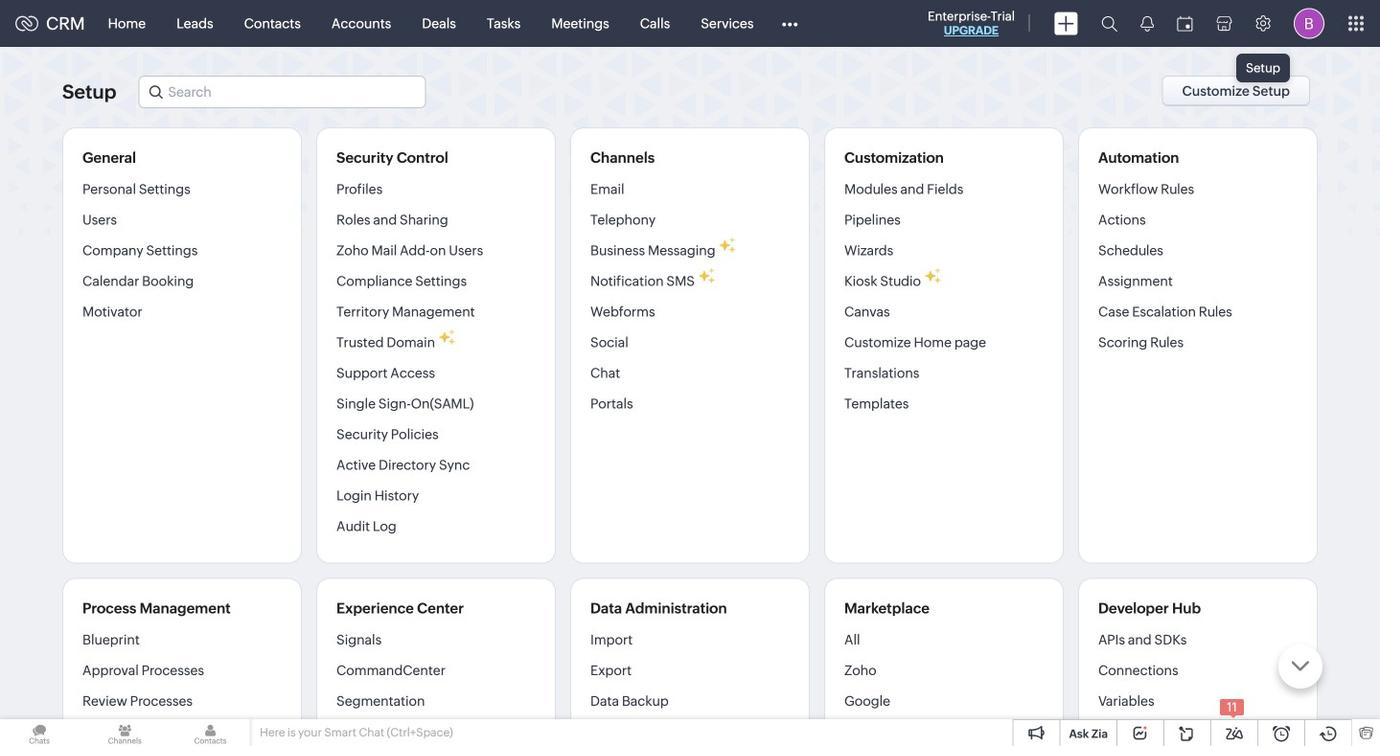 Task type: locate. For each thing, give the bounding box(es) containing it.
Other Modules field
[[769, 8, 811, 39]]

profile image
[[1294, 8, 1325, 39]]

channels image
[[86, 720, 164, 747]]

search element
[[1090, 0, 1130, 47]]

None field
[[138, 76, 426, 108]]

contacts image
[[171, 720, 250, 747]]

create menu element
[[1043, 0, 1090, 47]]

signals element
[[1130, 0, 1166, 47]]

profile element
[[1283, 0, 1337, 47]]



Task type: describe. For each thing, give the bounding box(es) containing it.
create menu image
[[1055, 12, 1079, 35]]

search image
[[1102, 15, 1118, 32]]

calendar image
[[1177, 16, 1194, 31]]

logo image
[[15, 16, 38, 31]]

signals image
[[1141, 15, 1154, 32]]

Search text field
[[139, 77, 425, 107]]

chats image
[[0, 720, 79, 747]]



Task type: vqa. For each thing, say whether or not it's contained in the screenshot.
the Insert Table Image
no



